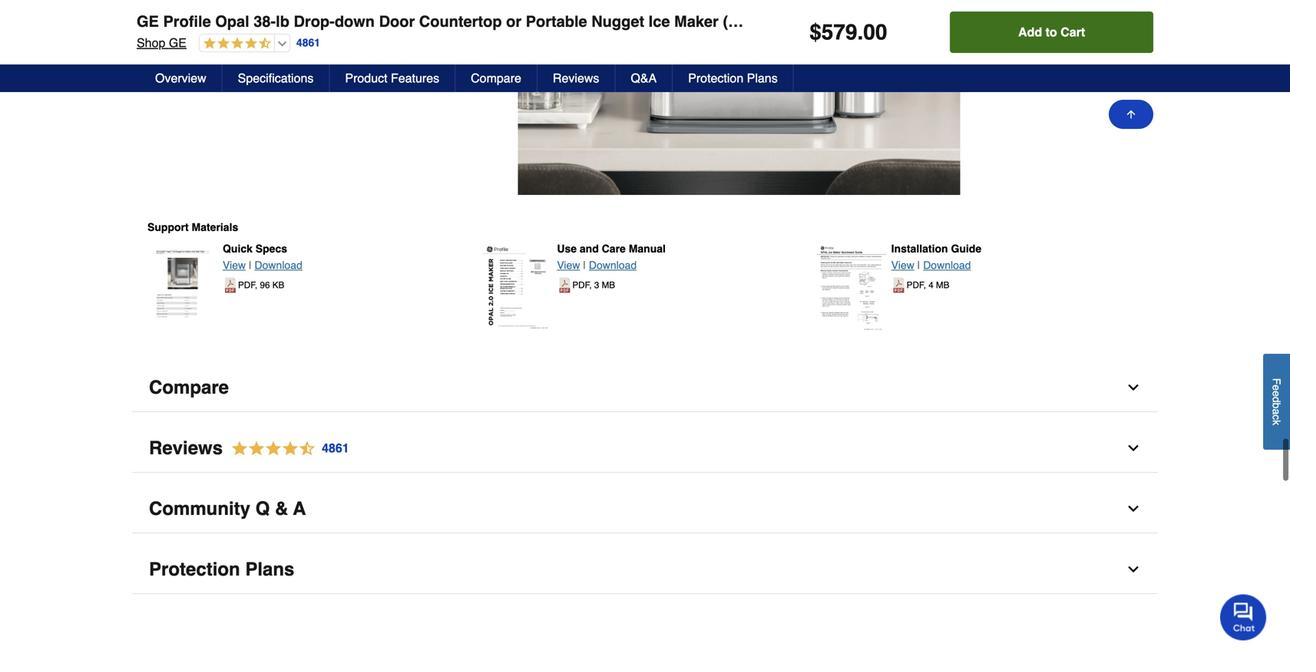 Task type: locate. For each thing, give the bounding box(es) containing it.
1 vertical spatial protection plans button
[[132, 546, 1159, 595]]

2 horizontal spatial download
[[924, 259, 971, 272]]

view down use
[[557, 259, 580, 272]]

chevron down image
[[1126, 502, 1142, 517], [1126, 562, 1142, 578]]

.
[[858, 20, 864, 45]]

mb right 4
[[936, 280, 950, 290]]

chevron down image
[[1126, 380, 1142, 396], [1126, 441, 1142, 456]]

0 horizontal spatial protection plans
[[149, 559, 295, 580]]

2 download from the left
[[589, 259, 637, 272]]

view for quick specs view | download
[[223, 259, 246, 272]]

0 horizontal spatial mb
[[602, 280, 615, 290]]

1 vertical spatial protection plans
[[149, 559, 295, 580]]

0 horizontal spatial ge
[[137, 13, 159, 30]]

1 horizontal spatial 4861
[[322, 441, 349, 456]]

a
[[1271, 409, 1283, 415]]

0 horizontal spatial view
[[223, 259, 246, 272]]

&
[[275, 499, 288, 520]]

maker
[[675, 13, 719, 30]]

1 view from the left
[[223, 259, 246, 272]]

mb right 3
[[602, 280, 615, 290]]

| inside "quick specs view | download"
[[249, 259, 252, 272]]

3
[[595, 280, 600, 290]]

view link down 'quick'
[[223, 259, 246, 272]]

0 horizontal spatial compare
[[149, 377, 229, 398]]

pdf, left 3
[[573, 280, 592, 290]]

3 view from the left
[[892, 259, 915, 272]]

0 vertical spatial chevron down image
[[1126, 380, 1142, 396]]

3 | from the left
[[918, 259, 921, 272]]

specifications button
[[223, 65, 330, 92]]

pdf,
[[238, 280, 258, 290], [573, 280, 592, 290], [907, 280, 927, 290]]

q&a
[[631, 71, 657, 85]]

1 horizontal spatial view link
[[557, 259, 580, 272]]

e
[[1271, 385, 1283, 391], [1271, 391, 1283, 397]]

view link for use and care manual view | download
[[557, 259, 580, 272]]

protection plans button down (stainless
[[673, 65, 794, 92]]

protection
[[689, 71, 744, 85], [149, 559, 240, 580]]

2 chevron down image from the top
[[1126, 562, 1142, 578]]

product
[[345, 71, 388, 85]]

3 download link from the left
[[924, 259, 971, 272]]

pdf, 96 kb
[[238, 280, 285, 290]]

4861
[[297, 37, 320, 49], [322, 441, 349, 456]]

view down 'quick'
[[223, 259, 246, 272]]

2 chevron down image from the top
[[1126, 441, 1142, 456]]

3 pdf, from the left
[[907, 280, 927, 290]]

chevron down image inside community q & a button
[[1126, 502, 1142, 517]]

care
[[602, 243, 626, 255]]

plans
[[747, 71, 778, 85], [245, 559, 295, 580]]

down
[[335, 13, 375, 30]]

1 horizontal spatial plans
[[747, 71, 778, 85]]

view down installation
[[892, 259, 915, 272]]

download down "specs"
[[255, 259, 303, 272]]

to
[[1046, 25, 1058, 39]]

ge up shop
[[137, 13, 159, 30]]

view link
[[223, 259, 246, 272], [557, 259, 580, 272], [892, 259, 915, 272]]

1 vertical spatial 4.5 stars image
[[223, 439, 350, 459]]

1 chevron down image from the top
[[1126, 380, 1142, 396]]

2 download link from the left
[[589, 259, 637, 272]]

0 horizontal spatial pdf,
[[238, 280, 258, 290]]

2 e from the top
[[1271, 391, 1283, 397]]

2 horizontal spatial pdf,
[[907, 280, 927, 290]]

| down and
[[583, 259, 586, 272]]

2 pdf, from the left
[[573, 280, 592, 290]]

0 horizontal spatial plans
[[245, 559, 295, 580]]

0 horizontal spatial protection
[[149, 559, 240, 580]]

1 | from the left
[[249, 259, 252, 272]]

manual
[[629, 243, 666, 255]]

0 vertical spatial compare
[[471, 71, 522, 85]]

protection plans button down community q & a button
[[132, 546, 1159, 595]]

1 vertical spatial plans
[[245, 559, 295, 580]]

view link down use
[[557, 259, 580, 272]]

f e e d b a c k button
[[1264, 354, 1291, 450]]

download
[[255, 259, 303, 272], [589, 259, 637, 272], [924, 259, 971, 272]]

use and care manual view | download
[[557, 243, 666, 272]]

4.5 stars image up &
[[223, 439, 350, 459]]

3 view link from the left
[[892, 259, 915, 272]]

quick specs view | download
[[223, 243, 303, 272]]

e up b
[[1271, 391, 1283, 397]]

plans down q
[[245, 559, 295, 580]]

or
[[506, 13, 522, 30]]

1 horizontal spatial mb
[[936, 280, 950, 290]]

compare button
[[456, 65, 538, 92], [132, 364, 1159, 413]]

protection down community
[[149, 559, 240, 580]]

0 horizontal spatial |
[[249, 259, 252, 272]]

| for quick
[[249, 259, 252, 272]]

2 horizontal spatial download link
[[924, 259, 971, 272]]

download down care
[[589, 259, 637, 272]]

download link down guide
[[924, 259, 971, 272]]

b
[[1271, 403, 1283, 409]]

community q & a
[[149, 499, 306, 520]]

1 view link from the left
[[223, 259, 246, 272]]

chat invite button image
[[1221, 594, 1268, 641]]

1 vertical spatial chevron down image
[[1126, 441, 1142, 456]]

0 vertical spatial protection plans
[[689, 71, 778, 85]]

chevron down image for reviews
[[1126, 441, 1142, 456]]

protection plans button
[[673, 65, 794, 92], [132, 546, 1159, 595]]

overview button
[[140, 65, 223, 92]]

1 horizontal spatial view
[[557, 259, 580, 272]]

1 horizontal spatial download
[[589, 259, 637, 272]]

download link down care
[[589, 259, 637, 272]]

installation
[[892, 243, 949, 255]]

| down 'quick'
[[249, 259, 252, 272]]

0 vertical spatial chevron down image
[[1126, 502, 1142, 517]]

ge profile opal 38-lb drop-down door countertop or portable nugget ice maker (stainless steel)
[[137, 13, 842, 30]]

protection plans for the bottommost protection plans "button"
[[149, 559, 295, 580]]

1 vertical spatial ge
[[169, 36, 187, 50]]

features
[[391, 71, 440, 85]]

| inside 'installation guide view | download'
[[918, 259, 921, 272]]

1 pdf, from the left
[[238, 280, 258, 290]]

1 download from the left
[[255, 259, 303, 272]]

download inside use and care manual view | download
[[589, 259, 637, 272]]

pdf, 4 mb
[[907, 280, 950, 290]]

2 mb from the left
[[936, 280, 950, 290]]

mb
[[602, 280, 615, 290], [936, 280, 950, 290]]

reviews
[[553, 71, 600, 85], [149, 438, 223, 459]]

download down guide
[[924, 259, 971, 272]]

protection down maker
[[689, 71, 744, 85]]

download inside 'installation guide view | download'
[[924, 259, 971, 272]]

pdf, for use and care manual view | download
[[573, 280, 592, 290]]

0 horizontal spatial view link
[[223, 259, 246, 272]]

countertop
[[419, 13, 502, 30]]

download for quick specs
[[255, 259, 303, 272]]

4.5 stars image
[[200, 37, 271, 51], [223, 439, 350, 459]]

0 horizontal spatial reviews
[[149, 438, 223, 459]]

0 vertical spatial reviews
[[553, 71, 600, 85]]

cart
[[1061, 25, 1086, 39]]

protection plans down (stainless
[[689, 71, 778, 85]]

guide
[[952, 243, 982, 255]]

0 horizontal spatial download link
[[255, 259, 303, 272]]

q&a button
[[616, 65, 673, 92]]

plans for the topmost protection plans "button"
[[747, 71, 778, 85]]

1 horizontal spatial reviews
[[553, 71, 600, 85]]

pdf, left the 96
[[238, 280, 258, 290]]

protection plans
[[689, 71, 778, 85], [149, 559, 295, 580]]

installation guide view | download
[[892, 243, 982, 272]]

1 mb from the left
[[602, 280, 615, 290]]

plans down (stainless
[[747, 71, 778, 85]]

view inside 'installation guide view | download'
[[892, 259, 915, 272]]

2 view from the left
[[557, 259, 580, 272]]

view link for quick specs view | download
[[223, 259, 246, 272]]

1 e from the top
[[1271, 385, 1283, 391]]

shop ge
[[137, 36, 187, 50]]

pdf, for quick specs view | download
[[238, 280, 258, 290]]

view link down installation
[[892, 259, 915, 272]]

1 download link from the left
[[255, 259, 303, 272]]

ge down profile
[[169, 36, 187, 50]]

0 vertical spatial plans
[[747, 71, 778, 85]]

2 horizontal spatial view
[[892, 259, 915, 272]]

download link down "specs"
[[255, 259, 303, 272]]

community q & a button
[[132, 486, 1159, 534]]

1 horizontal spatial protection
[[689, 71, 744, 85]]

ge
[[137, 13, 159, 30], [169, 36, 187, 50]]

q
[[256, 499, 270, 520]]

1 horizontal spatial download link
[[589, 259, 637, 272]]

1 chevron down image from the top
[[1126, 502, 1142, 517]]

|
[[249, 259, 252, 272], [583, 259, 586, 272], [918, 259, 921, 272]]

0 vertical spatial 4861
[[297, 37, 320, 49]]

quick
[[223, 243, 253, 255]]

(stainless
[[723, 13, 796, 30]]

view link for installation guide view | download
[[892, 259, 915, 272]]

2 | from the left
[[583, 259, 586, 272]]

reviews down portable
[[553, 71, 600, 85]]

download inside "quick specs view | download"
[[255, 259, 303, 272]]

1 horizontal spatial protection plans
[[689, 71, 778, 85]]

drop-
[[294, 13, 335, 30]]

reviews up community
[[149, 438, 223, 459]]

1 horizontal spatial pdf,
[[573, 280, 592, 290]]

3 download from the left
[[924, 259, 971, 272]]

view inside "quick specs view | download"
[[223, 259, 246, 272]]

2 horizontal spatial |
[[918, 259, 921, 272]]

view
[[223, 259, 246, 272], [557, 259, 580, 272], [892, 259, 915, 272]]

| down installation
[[918, 259, 921, 272]]

e up d
[[1271, 385, 1283, 391]]

arrow up image
[[1126, 108, 1138, 121]]

protection plans down community q & a
[[149, 559, 295, 580]]

1 vertical spatial chevron down image
[[1126, 562, 1142, 578]]

chevron down image inside protection plans "button"
[[1126, 562, 1142, 578]]

2 view link from the left
[[557, 259, 580, 272]]

0 horizontal spatial download
[[255, 259, 303, 272]]

compare
[[471, 71, 522, 85], [149, 377, 229, 398]]

4.5 stars image down opal
[[200, 37, 271, 51]]

download link
[[255, 259, 303, 272], [589, 259, 637, 272], [924, 259, 971, 272]]

1 horizontal spatial |
[[583, 259, 586, 272]]

1 horizontal spatial ge
[[169, 36, 187, 50]]

2 horizontal spatial view link
[[892, 259, 915, 272]]

pdf, left 4
[[907, 280, 927, 290]]

0 vertical spatial 4.5 stars image
[[200, 37, 271, 51]]



Task type: describe. For each thing, give the bounding box(es) containing it.
1 vertical spatial protection
[[149, 559, 240, 580]]

and
[[580, 243, 599, 255]]

download link for specs
[[255, 259, 303, 272]]

chevron down image for protection plans
[[1126, 562, 1142, 578]]

pdf, for installation guide view | download
[[907, 280, 927, 290]]

mb for view
[[602, 280, 615, 290]]

download for installation guide
[[924, 259, 971, 272]]

portable
[[526, 13, 588, 30]]

mb for download
[[936, 280, 950, 290]]

add
[[1019, 25, 1043, 39]]

view inside use and care manual view | download
[[557, 259, 580, 272]]

community
[[149, 499, 250, 520]]

00
[[864, 20, 888, 45]]

chevron down image for compare
[[1126, 380, 1142, 396]]

protection plans for the topmost protection plans "button"
[[689, 71, 778, 85]]

1 vertical spatial 4861
[[322, 441, 349, 456]]

$
[[810, 20, 822, 45]]

d
[[1271, 397, 1283, 403]]

579
[[822, 20, 858, 45]]

chevron down image for community q & a
[[1126, 502, 1142, 517]]

| for installation
[[918, 259, 921, 272]]

0 vertical spatial ge
[[137, 13, 159, 30]]

download link for and
[[589, 259, 637, 272]]

96
[[260, 280, 270, 290]]

38-
[[254, 13, 276, 30]]

1 vertical spatial compare
[[149, 377, 229, 398]]

1 vertical spatial compare button
[[132, 364, 1159, 413]]

kb
[[273, 280, 285, 290]]

view for installation guide view | download
[[892, 259, 915, 272]]

reviews inside reviews button
[[553, 71, 600, 85]]

steel)
[[800, 13, 842, 30]]

materials
[[192, 221, 238, 233]]

0 vertical spatial compare button
[[456, 65, 538, 92]]

$ 579 . 00
[[810, 20, 888, 45]]

1 horizontal spatial compare
[[471, 71, 522, 85]]

nugget
[[592, 13, 645, 30]]

plans for the bottommost protection plans "button"
[[245, 559, 295, 580]]

f
[[1271, 379, 1283, 385]]

use
[[557, 243, 577, 255]]

add to cart button
[[951, 12, 1154, 53]]

lb
[[276, 13, 290, 30]]

0 horizontal spatial 4861
[[297, 37, 320, 49]]

f e e d b a c k
[[1271, 379, 1283, 426]]

profile
[[163, 13, 211, 30]]

shop
[[137, 36, 165, 50]]

door
[[379, 13, 415, 30]]

opal
[[215, 13, 249, 30]]

k
[[1271, 421, 1283, 426]]

specifications
[[238, 71, 314, 85]]

1 vertical spatial reviews
[[149, 438, 223, 459]]

a
[[293, 499, 306, 520]]

product features button
[[330, 65, 456, 92]]

pdf, 3 mb
[[573, 280, 615, 290]]

support materials
[[148, 221, 238, 233]]

reviews button
[[538, 65, 616, 92]]

download link for guide
[[924, 259, 971, 272]]

product features
[[345, 71, 440, 85]]

4
[[929, 280, 934, 290]]

0 vertical spatial protection plans button
[[673, 65, 794, 92]]

add to cart
[[1019, 25, 1086, 39]]

0 vertical spatial protection
[[689, 71, 744, 85]]

ice
[[649, 13, 670, 30]]

support
[[148, 221, 189, 233]]

4.5 stars image containing 4861
[[223, 439, 350, 459]]

| inside use and care manual view | download
[[583, 259, 586, 272]]

overview
[[155, 71, 206, 85]]

specs
[[256, 243, 287, 255]]

c
[[1271, 415, 1283, 421]]



Task type: vqa. For each thing, say whether or not it's contained in the screenshot.
View link corresponding to Quick Specs View | Download
yes



